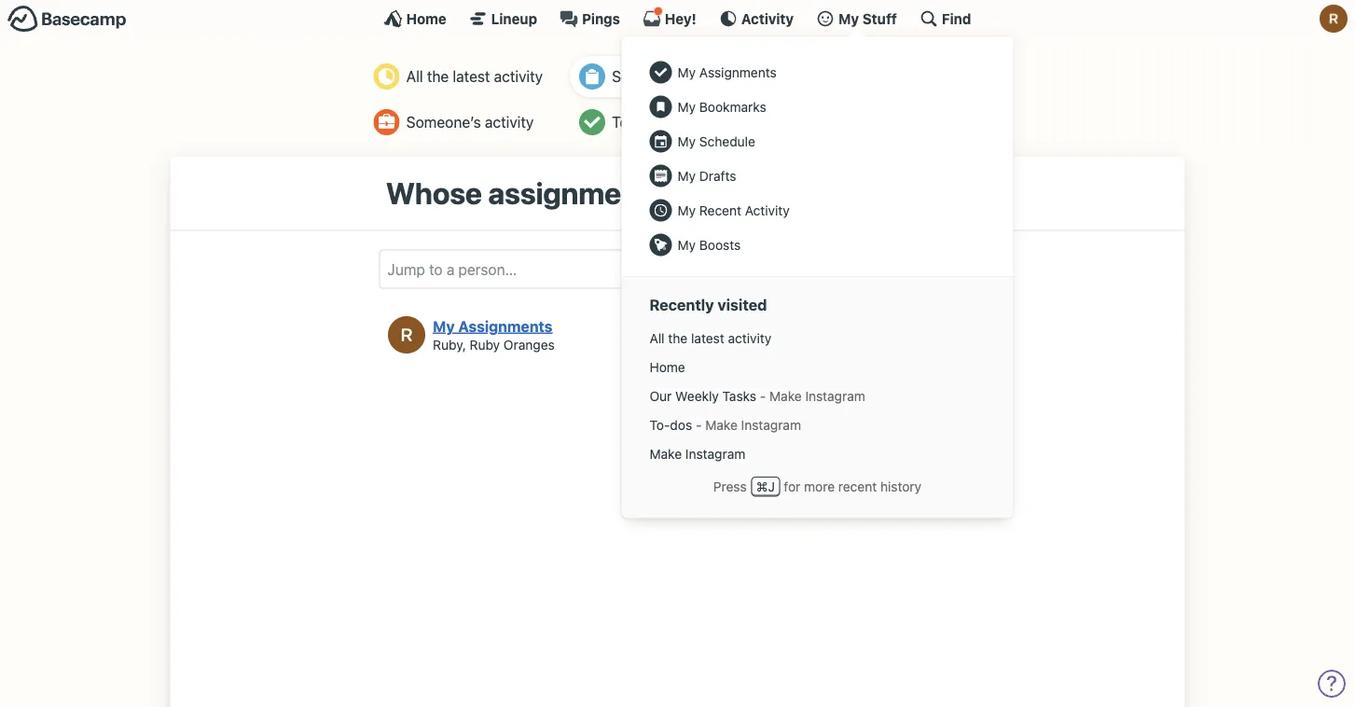Task type: locate. For each thing, give the bounding box(es) containing it.
home link up our weekly tasks - make instagram
[[640, 353, 995, 382]]

like
[[817, 175, 864, 211]]

0 horizontal spatial to-
[[612, 113, 635, 131]]

0 horizontal spatial all the latest activity
[[406, 68, 543, 85]]

1 vertical spatial assignments
[[488, 175, 665, 211]]

my for my recent activity
[[678, 202, 696, 218]]

assignments up 'ruby'
[[458, 317, 553, 335]]

schedule image
[[833, 109, 859, 135]]

my down added at top
[[678, 133, 696, 149]]

activity
[[494, 68, 543, 85], [485, 113, 534, 131], [728, 330, 772, 346]]

activity down the visited
[[728, 330, 772, 346]]

activity inside recently visited pages element
[[728, 330, 772, 346]]

someone's inside someone's activity link
[[406, 113, 481, 131]]

my left boosts
[[678, 237, 696, 252]]

activity right recent
[[745, 202, 790, 218]]

0 horizontal spatial assignments
[[488, 175, 665, 211]]

1 horizontal spatial home
[[650, 359, 685, 375]]

1 vertical spatial activity
[[745, 202, 790, 218]]

1 horizontal spatial all the latest activity
[[650, 330, 772, 346]]

0 vertical spatial the
[[427, 68, 449, 85]]

my up my bookmarks
[[678, 64, 696, 80]]

0 vertical spatial -
[[760, 388, 766, 404]]

weekly
[[675, 388, 719, 404]]

1 vertical spatial all the latest activity link
[[640, 324, 995, 353]]

dos
[[635, 113, 660, 131], [670, 417, 692, 432]]

latest up someone's activity
[[453, 68, 490, 85]]

whose
[[386, 175, 482, 211]]

our weekly tasks - make instagram
[[650, 388, 865, 404]]

my boosts link
[[640, 228, 995, 262]]

0 horizontal spatial all
[[406, 68, 423, 85]]

1 horizontal spatial the
[[668, 330, 688, 346]]

see?
[[904, 175, 969, 211]]

instagram
[[805, 388, 865, 404], [741, 417, 801, 432], [686, 446, 746, 461]]

1 vertical spatial all the latest activity
[[650, 330, 772, 346]]

&
[[711, 113, 721, 131]]

someone's inside someone's assignments link
[[612, 68, 687, 85]]

1 vertical spatial -
[[696, 417, 702, 432]]

home inside recently visited pages element
[[650, 359, 685, 375]]

1 vertical spatial home
[[650, 359, 685, 375]]

person report image
[[374, 109, 400, 135]]

hey! button
[[643, 7, 697, 28]]

1 vertical spatial someone's
[[406, 113, 481, 131]]

1 vertical spatial make
[[705, 417, 738, 432]]

assignments for my assignments ruby,        ruby oranges
[[458, 317, 553, 335]]

⌘
[[756, 478, 768, 494]]

my up ruby,
[[433, 317, 455, 335]]

dos left added at top
[[635, 113, 660, 131]]

todo image
[[579, 109, 606, 135]]

my for my bookmarks
[[678, 99, 696, 114]]

1 horizontal spatial -
[[760, 388, 766, 404]]

0 vertical spatial all
[[406, 68, 423, 85]]

0 vertical spatial home link
[[384, 9, 447, 28]]

my bookmarks
[[678, 99, 766, 114]]

0 vertical spatial assignments
[[691, 68, 776, 85]]

assignments up bookmarks
[[699, 64, 777, 80]]

0 vertical spatial all the latest activity
[[406, 68, 543, 85]]

my inside my assignments ruby,        ruby oranges
[[433, 317, 455, 335]]

home up our
[[650, 359, 685, 375]]

latest
[[453, 68, 490, 85], [691, 330, 724, 346]]

recently visited
[[650, 296, 767, 314]]

all the latest activity
[[406, 68, 543, 85], [650, 330, 772, 346]]

my left recent
[[678, 202, 696, 218]]

activity left todo icon
[[485, 113, 534, 131]]

the down recently
[[668, 330, 688, 346]]

my for my assignments
[[678, 64, 696, 80]]

for
[[784, 478, 801, 494]]

1 vertical spatial latest
[[691, 330, 724, 346]]

all right activity report image
[[406, 68, 423, 85]]

0 horizontal spatial home
[[406, 10, 447, 27]]

my down someone's assignments link
[[678, 99, 696, 114]]

Jump to a person… text field
[[379, 249, 976, 289]]

home left lineup link
[[406, 10, 447, 27]]

dos for added
[[635, 113, 660, 131]]

someone's activity
[[406, 113, 534, 131]]

1 horizontal spatial someone's
[[612, 68, 687, 85]]

make down our
[[650, 446, 682, 461]]

1 vertical spatial to-
[[650, 417, 670, 432]]

added
[[664, 113, 707, 131]]

0 horizontal spatial latest
[[453, 68, 490, 85]]

0 horizontal spatial assignments
[[458, 317, 553, 335]]

0 horizontal spatial home link
[[384, 9, 447, 28]]

1 horizontal spatial all
[[650, 330, 665, 346]]

latest down recently visited
[[691, 330, 724, 346]]

0 vertical spatial to-
[[612, 113, 635, 131]]

1 horizontal spatial to-
[[650, 417, 670, 432]]

history
[[881, 478, 922, 494]]

my left drafts
[[678, 168, 696, 183]]

1 vertical spatial dos
[[670, 417, 692, 432]]

instagram down to-dos - make instagram
[[686, 446, 746, 461]]

assignments inside my stuff element
[[699, 64, 777, 80]]

1 horizontal spatial assignments
[[691, 68, 776, 85]]

0 horizontal spatial make
[[650, 446, 682, 461]]

pings
[[582, 10, 620, 27]]

activity down lineup
[[494, 68, 543, 85]]

all the latest activity link down the visited
[[640, 324, 995, 353]]

someone's for someone's assignments
[[612, 68, 687, 85]]

activity
[[741, 10, 794, 27], [745, 202, 790, 218]]

dos down weekly
[[670, 417, 692, 432]]

my for my drafts
[[678, 168, 696, 183]]

-
[[760, 388, 766, 404], [696, 417, 702, 432]]

0 horizontal spatial someone's
[[406, 113, 481, 131]]

to- inside recently visited pages element
[[650, 417, 670, 432]]

instagram down our weekly tasks - make instagram
[[741, 417, 801, 432]]

all down recently
[[650, 330, 665, 346]]

activity up the my assignments
[[741, 10, 794, 27]]

assignments up bookmarks
[[691, 68, 776, 85]]

all inside recently visited pages element
[[650, 330, 665, 346]]

lineup link
[[469, 9, 537, 28]]

1 horizontal spatial dos
[[670, 417, 692, 432]]

0 vertical spatial activity
[[741, 10, 794, 27]]

2 vertical spatial activity
[[728, 330, 772, 346]]

visited
[[718, 296, 767, 314]]

1 horizontal spatial home link
[[640, 353, 995, 382]]

assignments inside my assignments ruby,        ruby oranges
[[458, 317, 553, 335]]

to-
[[612, 113, 635, 131], [650, 417, 670, 432]]

0 vertical spatial someone's
[[612, 68, 687, 85]]

home link up activity report image
[[384, 9, 447, 28]]

my
[[839, 10, 859, 27], [678, 64, 696, 80], [678, 99, 696, 114], [678, 133, 696, 149], [678, 168, 696, 183], [678, 202, 696, 218], [678, 237, 696, 252], [433, 317, 455, 335]]

0 vertical spatial dos
[[635, 113, 660, 131]]

main element
[[0, 0, 1355, 518]]

0 vertical spatial instagram
[[805, 388, 865, 404]]

make
[[770, 388, 802, 404], [705, 417, 738, 432], [650, 446, 682, 461]]

recently visited pages element
[[640, 324, 995, 468]]

assignments
[[699, 64, 777, 80], [458, 317, 553, 335]]

assignments down todo icon
[[488, 175, 665, 211]]

someone's
[[612, 68, 687, 85], [406, 113, 481, 131]]

1 vertical spatial all
[[650, 330, 665, 346]]

lineup
[[491, 10, 537, 27]]

0 vertical spatial latest
[[453, 68, 490, 85]]

someone's right "person report" icon
[[406, 113, 481, 131]]

1 horizontal spatial make
[[705, 417, 738, 432]]

all the latest activity down recently visited
[[650, 330, 772, 346]]

1 vertical spatial home link
[[640, 353, 995, 382]]

home
[[406, 10, 447, 27], [650, 359, 685, 375]]

to- down our
[[650, 417, 670, 432]]

my left stuff
[[839, 10, 859, 27]]

someone's right assignment image
[[612, 68, 687, 85]]

assignments for someone's
[[691, 68, 776, 85]]

the
[[427, 68, 449, 85], [668, 330, 688, 346]]

my assignments ruby,        ruby oranges
[[433, 317, 555, 352]]

find button
[[920, 9, 971, 28]]

my schedule link
[[640, 124, 995, 159]]

dos inside recently visited pages element
[[670, 417, 692, 432]]

my drafts link
[[640, 159, 995, 193]]

latest inside recently visited pages element
[[691, 330, 724, 346]]

0 vertical spatial assignments
[[699, 64, 777, 80]]

the up someone's activity link
[[427, 68, 449, 85]]

1 vertical spatial the
[[668, 330, 688, 346]]

instagram up make instagram link
[[805, 388, 865, 404]]

all
[[406, 68, 423, 85], [650, 330, 665, 346]]

make down tasks
[[705, 417, 738, 432]]

someone's activity link
[[364, 102, 557, 143]]

home link
[[384, 9, 447, 28], [640, 353, 995, 382]]

my stuff button
[[816, 9, 897, 28]]

hey!
[[665, 10, 697, 27]]

all the latest activity link
[[364, 56, 557, 97], [640, 324, 995, 353]]

activity report image
[[374, 63, 400, 90]]

all the latest activity up someone's activity
[[406, 68, 543, 85]]

1 horizontal spatial latest
[[691, 330, 724, 346]]

0 horizontal spatial all the latest activity link
[[364, 56, 557, 97]]

my recent activity link
[[640, 193, 995, 228]]

1 vertical spatial assignments
[[458, 317, 553, 335]]

0 vertical spatial make
[[770, 388, 802, 404]]

my inside popup button
[[839, 10, 859, 27]]

someone's assignments
[[612, 68, 776, 85]]

my recent activity
[[678, 202, 790, 218]]

make right tasks
[[770, 388, 802, 404]]

assignments
[[691, 68, 776, 85], [488, 175, 665, 211]]

2 vertical spatial make
[[650, 446, 682, 461]]

- right tasks
[[760, 388, 766, 404]]

- up make instagram at bottom
[[696, 417, 702, 432]]

you
[[761, 175, 811, 211]]

to-dos - make instagram
[[650, 417, 801, 432]]

1 horizontal spatial assignments
[[699, 64, 777, 80]]

to- right todo icon
[[612, 113, 635, 131]]

recent
[[838, 478, 877, 494]]

2 vertical spatial instagram
[[686, 446, 746, 461]]

0 horizontal spatial dos
[[635, 113, 660, 131]]

to-dos added & completed link
[[570, 102, 811, 143]]

all the latest activity link up someone's activity link
[[364, 56, 557, 97]]



Task type: describe. For each thing, give the bounding box(es) containing it.
all the latest activity inside recently visited pages element
[[650, 330, 772, 346]]

my stuff
[[839, 10, 897, 27]]

0 vertical spatial all the latest activity link
[[364, 56, 557, 97]]

schedule
[[699, 133, 755, 149]]

someone's assignments link
[[570, 56, 811, 97]]

make instagram link
[[640, 439, 995, 468]]

drafts
[[699, 168, 736, 183]]

press
[[713, 478, 747, 494]]

would
[[671, 175, 755, 211]]

assignments for whose
[[488, 175, 665, 211]]

to
[[871, 175, 898, 211]]

0 horizontal spatial -
[[696, 417, 702, 432]]

activity inside the my recent activity link
[[745, 202, 790, 218]]

activity inside activity link
[[741, 10, 794, 27]]

1 vertical spatial activity
[[485, 113, 534, 131]]

activity link
[[719, 9, 794, 28]]

ruby
[[470, 337, 500, 352]]

2 horizontal spatial make
[[770, 388, 802, 404]]

0 horizontal spatial the
[[427, 68, 449, 85]]

ruby, ruby oranges image
[[388, 316, 425, 354]]

reports image
[[833, 63, 859, 90]]

whose assignments would you like to see?
[[386, 175, 969, 211]]

⌘ j for more recent history
[[756, 478, 922, 494]]

1 vertical spatial instagram
[[741, 417, 801, 432]]

ruby image
[[1320, 5, 1348, 33]]

my stuff element
[[640, 55, 995, 262]]

my for my stuff
[[839, 10, 859, 27]]

assignments for my assignments
[[699, 64, 777, 80]]

my for my boosts
[[678, 237, 696, 252]]

my drafts
[[678, 168, 736, 183]]

0 vertical spatial home
[[406, 10, 447, 27]]

the inside recently visited pages element
[[668, 330, 688, 346]]

my assignments link
[[640, 55, 995, 90]]

ruby,
[[433, 337, 466, 352]]

to-dos added & completed
[[612, 113, 797, 131]]

to- for to-dos - make instagram
[[650, 417, 670, 432]]

completed
[[725, 113, 797, 131]]

0 vertical spatial activity
[[494, 68, 543, 85]]

my boosts
[[678, 237, 741, 252]]

1 horizontal spatial all the latest activity link
[[640, 324, 995, 353]]

oranges
[[504, 337, 555, 352]]

my bookmarks link
[[640, 90, 995, 124]]

j
[[768, 478, 775, 494]]

our
[[650, 388, 672, 404]]

find
[[942, 10, 971, 27]]

assignment image
[[579, 63, 606, 90]]

my assignments
[[678, 64, 777, 80]]

dos for -
[[670, 417, 692, 432]]

pings button
[[560, 9, 620, 28]]

make instagram
[[650, 446, 746, 461]]

switch accounts image
[[7, 5, 127, 34]]

boosts
[[699, 237, 741, 252]]

my for my schedule
[[678, 133, 696, 149]]

more
[[804, 478, 835, 494]]

recent
[[699, 202, 742, 218]]

stuff
[[863, 10, 897, 27]]

recently
[[650, 296, 714, 314]]

bookmarks
[[699, 99, 766, 114]]

my schedule
[[678, 133, 755, 149]]

someone's for someone's activity
[[406, 113, 481, 131]]

to- for to-dos added & completed
[[612, 113, 635, 131]]

tasks
[[723, 388, 757, 404]]



Task type: vqa. For each thing, say whether or not it's contained in the screenshot.
Keyboard shortcut: ⌘ + / image at the top right of page
no



